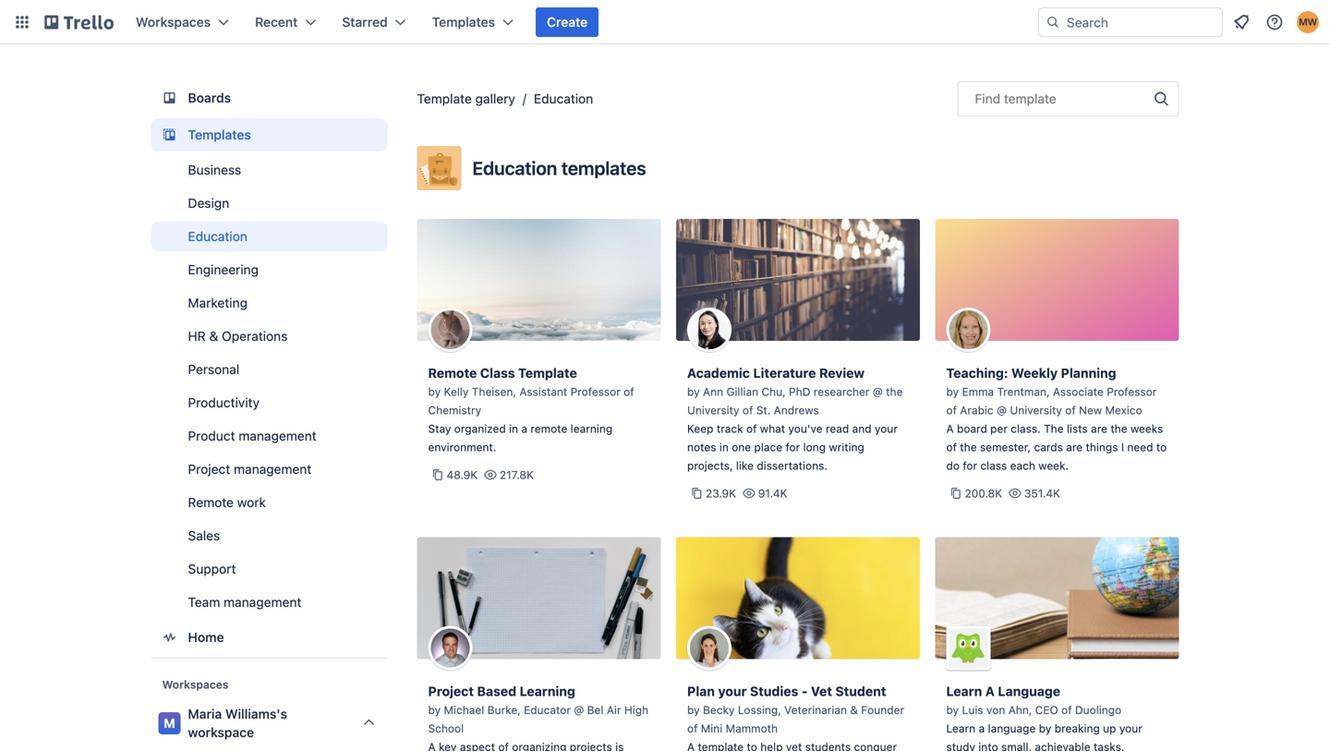 Task type: describe. For each thing, give the bounding box(es) containing it.
williams's
[[225, 706, 287, 722]]

michael
[[444, 704, 484, 716]]

assistant
[[520, 385, 568, 398]]

mexico
[[1105, 404, 1143, 417]]

primary element
[[0, 0, 1330, 44]]

student
[[836, 684, 886, 699]]

phd
[[789, 385, 811, 398]]

find template
[[975, 91, 1057, 106]]

remote for remote class template by kelly theisen, assistant professor of chemistry stay organized in a remote learning environment.
[[428, 365, 477, 381]]

@ inside academic literature review by ann gillian chu, phd researcher @ the university of st. andrews keep track of what you've read and your notes in one place for long writing projects, like dissertations.
[[873, 385, 883, 398]]

arabic
[[960, 404, 994, 417]]

& inside plan your studies - vet student by becky lossing, veterinarian & founder of mini mammoth
[[850, 704, 858, 716]]

andrews
[[774, 404, 819, 417]]

maria williams (mariawilliams94) image
[[1297, 11, 1319, 33]]

217.8k
[[500, 468, 534, 481]]

stay
[[428, 422, 451, 435]]

-
[[802, 684, 808, 699]]

kelly theisen, assistant professor of chemistry image
[[428, 308, 473, 352]]

template board image
[[158, 124, 181, 146]]

to
[[1157, 441, 1167, 454]]

of inside learn a language by luis von ahn, ceo of duolingo learn a language by breaking up your study into small, achievable tasks.
[[1062, 704, 1072, 716]]

project based learning by michael burke, educator @ bel air high school
[[428, 684, 649, 735]]

education for top education link
[[534, 91, 593, 106]]

studies
[[750, 684, 799, 699]]

workspaces button
[[125, 7, 240, 37]]

founder
[[861, 704, 904, 716]]

school
[[428, 722, 464, 735]]

plan
[[687, 684, 715, 699]]

per
[[991, 422, 1008, 435]]

ann
[[703, 385, 723, 398]]

recent button
[[244, 7, 327, 37]]

1 vertical spatial education link
[[151, 222, 388, 251]]

projects,
[[687, 459, 733, 472]]

templates button
[[421, 7, 525, 37]]

organized
[[454, 422, 506, 435]]

luis
[[962, 704, 984, 716]]

@ inside "project based learning by michael burke, educator @ bel air high school"
[[574, 704, 584, 716]]

by for project
[[428, 704, 441, 716]]

by for academic
[[687, 385, 700, 398]]

you've
[[789, 422, 823, 435]]

lossing,
[[738, 704, 781, 716]]

duolingo
[[1075, 704, 1122, 716]]

workspace
[[188, 725, 254, 740]]

of inside plan your studies - vet student by becky lossing, veterinarian & founder of mini mammoth
[[687, 722, 698, 735]]

home
[[188, 630, 224, 645]]

chemistry
[[428, 404, 481, 417]]

1 vertical spatial workspaces
[[162, 678, 229, 691]]

personal link
[[151, 355, 388, 384]]

back to home image
[[44, 7, 114, 37]]

2 horizontal spatial the
[[1111, 422, 1128, 435]]

chu,
[[762, 385, 786, 398]]

by for teaching:
[[946, 385, 959, 398]]

2 learn from the top
[[946, 722, 976, 735]]

education for education templates
[[473, 157, 557, 179]]

hr & operations
[[188, 328, 288, 344]]

template
[[1004, 91, 1057, 106]]

maria
[[188, 706, 222, 722]]

of up do
[[946, 441, 957, 454]]

teaching:
[[946, 365, 1008, 381]]

workspaces inside popup button
[[136, 14, 211, 30]]

in inside remote class template by kelly theisen, assistant professor of chemistry stay organized in a remote learning environment.
[[509, 422, 518, 435]]

cards
[[1034, 441, 1063, 454]]

weekly
[[1012, 365, 1058, 381]]

find
[[975, 91, 1001, 106]]

design link
[[151, 188, 388, 218]]

a inside teaching: weekly planning by emma trentman, associate professor of arabic @ university of new mexico a board per class. the lists are the weeks of the semester, cards are things i need to do for class each week.
[[946, 422, 954, 435]]

a inside learn a language by luis von ahn, ceo of duolingo learn a language by breaking up your study into small, achievable tasks.
[[979, 722, 985, 735]]

of left st.
[[743, 404, 753, 417]]

open information menu image
[[1266, 13, 1284, 31]]

of left "what" at the bottom
[[746, 422, 757, 435]]

do
[[946, 459, 960, 472]]

ahn,
[[1009, 704, 1032, 716]]

project for project management
[[188, 461, 230, 477]]

need
[[1127, 441, 1153, 454]]

professor for template
[[571, 385, 621, 398]]

boards
[[188, 90, 231, 105]]

each
[[1010, 459, 1036, 472]]

class.
[[1011, 422, 1041, 435]]

by for remote
[[428, 385, 441, 398]]

long
[[803, 441, 826, 454]]

template gallery
[[417, 91, 515, 106]]

the inside academic literature review by ann gillian chu, phd researcher @ the university of st. andrews keep track of what you've read and your notes in one place for long writing projects, like dissertations.
[[886, 385, 903, 398]]

search image
[[1046, 15, 1061, 30]]

academic literature review by ann gillian chu, phd researcher @ the university of st. andrews keep track of what you've read and your notes in one place for long writing projects, like dissertations.
[[687, 365, 903, 472]]

0 vertical spatial education link
[[534, 91, 593, 106]]

template gallery link
[[417, 91, 515, 106]]

Find template field
[[958, 81, 1179, 116]]

project management
[[188, 461, 312, 477]]

up
[[1103, 722, 1116, 735]]

boards link
[[151, 81, 388, 115]]

remote for remote work
[[188, 495, 234, 510]]

into
[[979, 740, 998, 751]]

templates link
[[151, 118, 388, 152]]

class
[[981, 459, 1007, 472]]

achievable
[[1035, 740, 1091, 751]]

support link
[[151, 554, 388, 584]]

keep
[[687, 422, 714, 435]]

by inside plan your studies - vet student by becky lossing, veterinarian & founder of mini mammoth
[[687, 704, 700, 716]]

dissertations.
[[757, 459, 828, 472]]

board image
[[158, 87, 181, 109]]

a inside remote class template by kelly theisen, assistant professor of chemistry stay organized in a remote learning environment.
[[521, 422, 528, 435]]

marketing link
[[151, 288, 388, 318]]

vet
[[811, 684, 832, 699]]

board
[[957, 422, 987, 435]]

recent
[[255, 14, 298, 30]]

read
[[826, 422, 849, 435]]



Task type: locate. For each thing, give the bounding box(es) containing it.
professor up learning
[[571, 385, 621, 398]]

personal
[[188, 362, 239, 377]]

1 horizontal spatial &
[[850, 704, 858, 716]]

0 vertical spatial for
[[786, 441, 800, 454]]

your right up on the right bottom
[[1120, 722, 1143, 735]]

support
[[188, 561, 236, 576]]

1 university from the left
[[687, 404, 740, 417]]

48.9k
[[447, 468, 478, 481]]

of left ann
[[624, 385, 634, 398]]

& right hr
[[209, 328, 218, 344]]

2 horizontal spatial your
[[1120, 722, 1143, 735]]

0 vertical spatial a
[[946, 422, 954, 435]]

are down lists
[[1066, 441, 1083, 454]]

ceo
[[1035, 704, 1059, 716]]

1 vertical spatial a
[[986, 684, 995, 699]]

university inside academic literature review by ann gillian chu, phd researcher @ the university of st. andrews keep track of what you've read and your notes in one place for long writing projects, like dissertations.
[[687, 404, 740, 417]]

management for project management
[[234, 461, 312, 477]]

your inside academic literature review by ann gillian chu, phd researcher @ the university of st. andrews keep track of what you've read and your notes in one place for long writing projects, like dissertations.
[[875, 422, 898, 435]]

1 vertical spatial templates
[[188, 127, 251, 142]]

productivity
[[188, 395, 260, 410]]

mammoth
[[726, 722, 778, 735]]

weeks
[[1131, 422, 1163, 435]]

1 vertical spatial for
[[963, 459, 977, 472]]

project down product
[[188, 461, 230, 477]]

m
[[164, 716, 175, 731]]

create
[[547, 14, 588, 30]]

of up lists
[[1065, 404, 1076, 417]]

university up class.
[[1010, 404, 1062, 417]]

0 horizontal spatial education link
[[151, 222, 388, 251]]

0 horizontal spatial your
[[718, 684, 747, 699]]

home image
[[158, 626, 181, 649]]

emma
[[962, 385, 994, 398]]

your
[[875, 422, 898, 435], [718, 684, 747, 699], [1120, 722, 1143, 735]]

remote work link
[[151, 488, 388, 517]]

learn up luis
[[946, 684, 982, 699]]

education right the gallery
[[534, 91, 593, 106]]

1 horizontal spatial @
[[873, 385, 883, 398]]

review
[[819, 365, 865, 381]]

by left ann
[[687, 385, 700, 398]]

sales
[[188, 528, 220, 543]]

1 horizontal spatial template
[[518, 365, 577, 381]]

bel
[[587, 704, 604, 716]]

1 vertical spatial &
[[850, 704, 858, 716]]

st.
[[756, 404, 771, 417]]

for right do
[[963, 459, 977, 472]]

1 horizontal spatial project
[[428, 684, 474, 699]]

1 vertical spatial learn
[[946, 722, 976, 735]]

kelly
[[444, 385, 469, 398]]

0 vertical spatial project
[[188, 461, 230, 477]]

learn a language by luis von ahn, ceo of duolingo learn a language by breaking up your study into small, achievable tasks.
[[946, 684, 1143, 751]]

0 horizontal spatial a
[[946, 422, 954, 435]]

one
[[732, 441, 751, 454]]

& inside the hr & operations link
[[209, 328, 218, 344]]

2 horizontal spatial @
[[997, 404, 1007, 417]]

91.4k
[[758, 487, 788, 500]]

of
[[624, 385, 634, 398], [743, 404, 753, 417], [946, 404, 957, 417], [1065, 404, 1076, 417], [746, 422, 757, 435], [946, 441, 957, 454], [1062, 704, 1072, 716], [687, 722, 698, 735]]

1 vertical spatial template
[[518, 365, 577, 381]]

remote up the kelly
[[428, 365, 477, 381]]

engineering
[[188, 262, 259, 277]]

0 horizontal spatial for
[[786, 441, 800, 454]]

management down product management link
[[234, 461, 312, 477]]

things
[[1086, 441, 1118, 454]]

by inside teaching: weekly planning by emma trentman, associate professor of arabic @ university of new mexico a board per class. the lists are the weeks of the semester, cards are things i need to do for class each week.
[[946, 385, 959, 398]]

management down productivity "link"
[[239, 428, 317, 443]]

2 vertical spatial @
[[574, 704, 584, 716]]

environment.
[[428, 441, 496, 454]]

templates up the template gallery link
[[432, 14, 495, 30]]

the up i
[[1111, 422, 1128, 435]]

1 vertical spatial project
[[428, 684, 474, 699]]

@ up per
[[997, 404, 1007, 417]]

by inside academic literature review by ann gillian chu, phd researcher @ the university of st. andrews keep track of what you've read and your notes in one place for long writing projects, like dissertations.
[[687, 385, 700, 398]]

plan your studies - vet student by becky lossing, veterinarian & founder of mini mammoth
[[687, 684, 904, 735]]

high
[[624, 704, 649, 716]]

0 vertical spatial in
[[509, 422, 518, 435]]

home link
[[151, 621, 388, 654]]

gallery
[[475, 91, 515, 106]]

0 horizontal spatial &
[[209, 328, 218, 344]]

0 vertical spatial workspaces
[[136, 14, 211, 30]]

2 university from the left
[[1010, 404, 1062, 417]]

university for teaching:
[[1010, 404, 1062, 417]]

2 vertical spatial education
[[188, 229, 247, 244]]

0 horizontal spatial templates
[[188, 127, 251, 142]]

project up michael
[[428, 684, 474, 699]]

0 vertical spatial learn
[[946, 684, 982, 699]]

team
[[188, 594, 220, 610]]

becky lossing, veterinarian & founder of mini mammoth image
[[687, 626, 732, 670]]

management inside "link"
[[234, 461, 312, 477]]

a inside learn a language by luis von ahn, ceo of duolingo learn a language by breaking up your study into small, achievable tasks.
[[986, 684, 995, 699]]

like
[[736, 459, 754, 472]]

project inside "link"
[[188, 461, 230, 477]]

1 horizontal spatial university
[[1010, 404, 1062, 417]]

based
[[477, 684, 517, 699]]

templates
[[432, 14, 495, 30], [188, 127, 251, 142]]

1 horizontal spatial are
[[1091, 422, 1108, 435]]

0 horizontal spatial are
[[1066, 441, 1083, 454]]

workspaces up maria
[[162, 678, 229, 691]]

0 horizontal spatial in
[[509, 422, 518, 435]]

for inside teaching: weekly planning by emma trentman, associate professor of arabic @ university of new mexico a board per class. the lists are the weeks of the semester, cards are things i need to do for class each week.
[[963, 459, 977, 472]]

learning
[[571, 422, 613, 435]]

project for project based learning by michael burke, educator @ bel air high school
[[428, 684, 474, 699]]

1 vertical spatial in
[[720, 441, 729, 454]]

small,
[[1001, 740, 1032, 751]]

remote
[[531, 422, 568, 435]]

1 learn from the top
[[946, 684, 982, 699]]

0 horizontal spatial template
[[417, 91, 472, 106]]

0 horizontal spatial @
[[574, 704, 584, 716]]

learn up study
[[946, 722, 976, 735]]

1 horizontal spatial education link
[[534, 91, 593, 106]]

templates up business
[[188, 127, 251, 142]]

learning
[[520, 684, 575, 699]]

team management link
[[151, 588, 388, 617]]

2 professor from the left
[[1107, 385, 1157, 398]]

0 notifications image
[[1231, 11, 1253, 33]]

0 vertical spatial remote
[[428, 365, 477, 381]]

lists
[[1067, 422, 1088, 435]]

remote inside remote class template by kelly theisen, assistant professor of chemistry stay organized in a remote learning environment.
[[428, 365, 477, 381]]

track
[[717, 422, 743, 435]]

0 vertical spatial @
[[873, 385, 883, 398]]

michael burke, educator @ bel air high school image
[[428, 626, 473, 670]]

management
[[239, 428, 317, 443], [234, 461, 312, 477], [224, 594, 302, 610]]

of right ceo
[[1062, 704, 1072, 716]]

product
[[188, 428, 235, 443]]

burke,
[[487, 704, 521, 716]]

what
[[760, 422, 785, 435]]

& down student at the right bottom of page
[[850, 704, 858, 716]]

for up dissertations.
[[786, 441, 800, 454]]

education link down design link
[[151, 222, 388, 251]]

1 professor from the left
[[571, 385, 621, 398]]

a up von
[[986, 684, 995, 699]]

remote work
[[188, 495, 266, 510]]

your right the and
[[875, 422, 898, 435]]

are up things
[[1091, 422, 1108, 435]]

1 vertical spatial are
[[1066, 441, 1083, 454]]

mini
[[701, 722, 723, 735]]

language
[[998, 684, 1061, 699]]

0 horizontal spatial professor
[[571, 385, 621, 398]]

productivity link
[[151, 388, 388, 418]]

1 horizontal spatial remote
[[428, 365, 477, 381]]

university
[[687, 404, 740, 417], [1010, 404, 1062, 417]]

0 vertical spatial the
[[886, 385, 903, 398]]

university for academic
[[687, 404, 740, 417]]

starred
[[342, 14, 388, 30]]

1 vertical spatial your
[[718, 684, 747, 699]]

operations
[[222, 328, 288, 344]]

air
[[607, 704, 621, 716]]

management down support link
[[224, 594, 302, 610]]

by left the kelly
[[428, 385, 441, 398]]

0 vertical spatial education
[[534, 91, 593, 106]]

0 horizontal spatial the
[[886, 385, 903, 398]]

academic
[[687, 365, 750, 381]]

1 vertical spatial management
[[234, 461, 312, 477]]

workspaces
[[136, 14, 211, 30], [162, 678, 229, 691]]

by down plan on the bottom right of page
[[687, 704, 700, 716]]

your inside learn a language by luis von ahn, ceo of duolingo learn a language by breaking up your study into small, achievable tasks.
[[1120, 722, 1143, 735]]

your up becky
[[718, 684, 747, 699]]

notes
[[687, 441, 716, 454]]

luis von ahn, ceo of duolingo image
[[946, 626, 991, 670]]

the right researcher
[[886, 385, 903, 398]]

a left 'board'
[[946, 422, 954, 435]]

theisen,
[[472, 385, 516, 398]]

education up engineering at the left
[[188, 229, 247, 244]]

template inside remote class template by kelly theisen, assistant professor of chemistry stay organized in a remote learning environment.
[[518, 365, 577, 381]]

a up into
[[979, 722, 985, 735]]

professor inside teaching: weekly planning by emma trentman, associate professor of arabic @ university of new mexico a board per class. the lists are the weeks of the semester, cards are things i need to do for class each week.
[[1107, 385, 1157, 398]]

in right the "organized"
[[509, 422, 518, 435]]

study
[[946, 740, 976, 751]]

for inside academic literature review by ann gillian chu, phd researcher @ the university of st. andrews keep track of what you've read and your notes in one place for long writing projects, like dissertations.
[[786, 441, 800, 454]]

by left luis
[[946, 704, 959, 716]]

by up school
[[428, 704, 441, 716]]

emma trentman, associate professor of arabic @ university of new mexico image
[[946, 308, 991, 352]]

place
[[754, 441, 783, 454]]

project
[[188, 461, 230, 477], [428, 684, 474, 699]]

0 vertical spatial template
[[417, 91, 472, 106]]

of left the arabic
[[946, 404, 957, 417]]

2 vertical spatial your
[[1120, 722, 1143, 735]]

1 vertical spatial the
[[1111, 422, 1128, 435]]

professor for planning
[[1107, 385, 1157, 398]]

week.
[[1039, 459, 1069, 472]]

education down the gallery
[[473, 157, 557, 179]]

1 horizontal spatial your
[[875, 422, 898, 435]]

by for learn
[[946, 704, 959, 716]]

@ left the bel
[[574, 704, 584, 716]]

management for team management
[[224, 594, 302, 610]]

0 horizontal spatial project
[[188, 461, 230, 477]]

engineering link
[[151, 255, 388, 285]]

education icon image
[[417, 146, 461, 190]]

by inside "project based learning by michael burke, educator @ bel air high school"
[[428, 704, 441, 716]]

0 vertical spatial are
[[1091, 422, 1108, 435]]

0 vertical spatial templates
[[432, 14, 495, 30]]

design
[[188, 195, 229, 211]]

in inside academic literature review by ann gillian chu, phd researcher @ the university of st. andrews keep track of what you've read and your notes in one place for long writing projects, like dissertations.
[[720, 441, 729, 454]]

writing
[[829, 441, 865, 454]]

class
[[480, 365, 515, 381]]

in left one
[[720, 441, 729, 454]]

1 vertical spatial @
[[997, 404, 1007, 417]]

templates inside popup button
[[432, 14, 495, 30]]

0 horizontal spatial a
[[521, 422, 528, 435]]

0 horizontal spatial remote
[[188, 495, 234, 510]]

workspaces up board 'image'
[[136, 14, 211, 30]]

and
[[852, 422, 872, 435]]

the down 'board'
[[960, 441, 977, 454]]

researcher
[[814, 385, 870, 398]]

associate
[[1053, 385, 1104, 398]]

1 horizontal spatial a
[[979, 722, 985, 735]]

hr & operations link
[[151, 321, 388, 351]]

by
[[428, 385, 441, 398], [687, 385, 700, 398], [946, 385, 959, 398], [428, 704, 441, 716], [687, 704, 700, 716], [946, 704, 959, 716], [1039, 722, 1052, 735]]

0 vertical spatial &
[[209, 328, 218, 344]]

1 horizontal spatial templates
[[432, 14, 495, 30]]

project inside "project based learning by michael burke, educator @ bel air high school"
[[428, 684, 474, 699]]

template up 'assistant' on the bottom left of page
[[518, 365, 577, 381]]

i
[[1121, 441, 1124, 454]]

1 horizontal spatial a
[[986, 684, 995, 699]]

2 vertical spatial the
[[960, 441, 977, 454]]

literature
[[753, 365, 816, 381]]

0 vertical spatial your
[[875, 422, 898, 435]]

@ right researcher
[[873, 385, 883, 398]]

0 vertical spatial a
[[521, 422, 528, 435]]

1 horizontal spatial for
[[963, 459, 977, 472]]

professor inside remote class template by kelly theisen, assistant professor of chemistry stay organized in a remote learning environment.
[[571, 385, 621, 398]]

business link
[[151, 155, 388, 185]]

university inside teaching: weekly planning by emma trentman, associate professor of arabic @ university of new mexico a board per class. the lists are the weeks of the semester, cards are things i need to do for class each week.
[[1010, 404, 1062, 417]]

1 vertical spatial remote
[[188, 495, 234, 510]]

1 horizontal spatial in
[[720, 441, 729, 454]]

university down ann
[[687, 404, 740, 417]]

management for product management
[[239, 428, 317, 443]]

of inside remote class template by kelly theisen, assistant professor of chemistry stay organized in a remote learning environment.
[[624, 385, 634, 398]]

of left mini
[[687, 722, 698, 735]]

1 vertical spatial education
[[473, 157, 557, 179]]

your inside plan your studies - vet student by becky lossing, veterinarian & founder of mini mammoth
[[718, 684, 747, 699]]

0 vertical spatial management
[[239, 428, 317, 443]]

by down ceo
[[1039, 722, 1052, 735]]

@ inside teaching: weekly planning by emma trentman, associate professor of arabic @ university of new mexico a board per class. the lists are the weeks of the semester, cards are things i need to do for class each week.
[[997, 404, 1007, 417]]

a
[[521, 422, 528, 435], [979, 722, 985, 735]]

are
[[1091, 422, 1108, 435], [1066, 441, 1083, 454]]

1 horizontal spatial professor
[[1107, 385, 1157, 398]]

template left the gallery
[[417, 91, 472, 106]]

2 vertical spatial management
[[224, 594, 302, 610]]

0 horizontal spatial university
[[687, 404, 740, 417]]

new
[[1079, 404, 1102, 417]]

by inside remote class template by kelly theisen, assistant professor of chemistry stay organized in a remote learning environment.
[[428, 385, 441, 398]]

hr
[[188, 328, 206, 344]]

Search field
[[1061, 8, 1222, 36]]

1 horizontal spatial the
[[960, 441, 977, 454]]

1 vertical spatial a
[[979, 722, 985, 735]]

education link right the gallery
[[534, 91, 593, 106]]

language
[[988, 722, 1036, 735]]

ann gillian chu, phd researcher @ the university of st. andrews image
[[687, 308, 732, 352]]

a left remote at the left bottom
[[521, 422, 528, 435]]

product management link
[[151, 421, 388, 451]]

professor up mexico
[[1107, 385, 1157, 398]]

remote up sales at bottom
[[188, 495, 234, 510]]

education templates
[[473, 157, 646, 179]]

by left emma
[[946, 385, 959, 398]]

&
[[209, 328, 218, 344], [850, 704, 858, 716]]

educator
[[524, 704, 571, 716]]



Task type: vqa. For each thing, say whether or not it's contained in the screenshot.
'do'
yes



